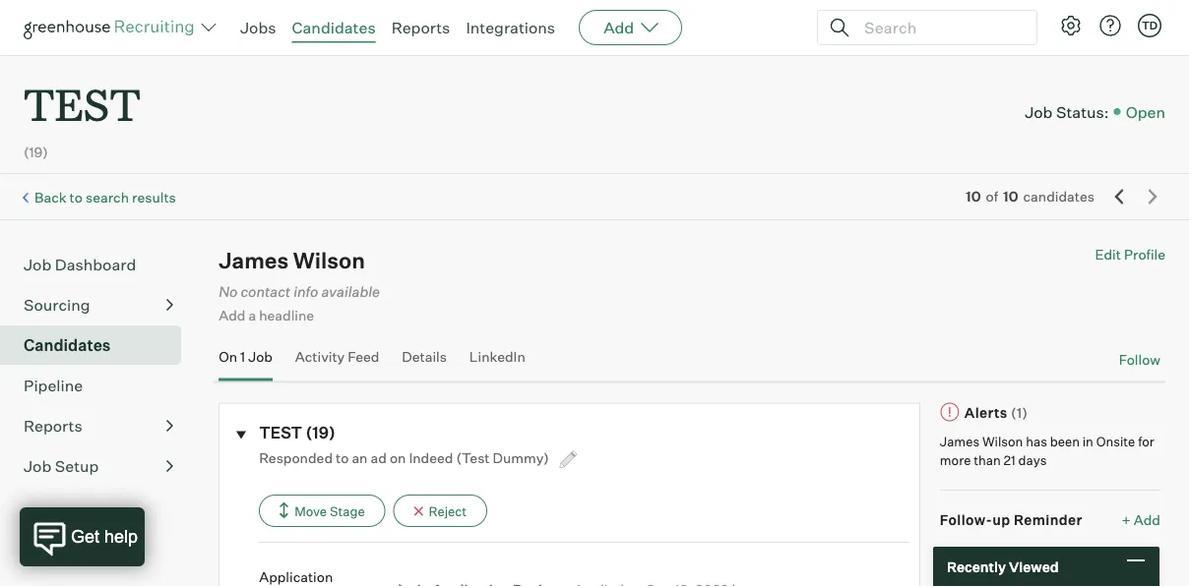 Task type: vqa. For each thing, say whether or not it's contained in the screenshot.
Hawaii at the top of page
no



Task type: describe. For each thing, give the bounding box(es) containing it.
recently
[[947, 559, 1006, 576]]

open
[[1126, 102, 1166, 121]]

test link
[[24, 55, 141, 137]]

feed
[[348, 348, 380, 366]]

days
[[1019, 453, 1047, 469]]

job dashboard
[[24, 255, 136, 275]]

contact
[[241, 283, 291, 301]]

alerts (1)
[[965, 404, 1029, 421]]

james for james wilson has been in onsite for more than 21 days
[[940, 434, 980, 449]]

wilson for james wilson has been in onsite for more than 21 days
[[983, 434, 1024, 449]]

1 vertical spatial reports
[[24, 417, 82, 436]]

to for back
[[70, 189, 83, 206]]

1 vertical spatial candidates link
[[24, 334, 173, 358]]

an
[[352, 449, 368, 467]]

dashboard
[[55, 255, 136, 275]]

+
[[1122, 512, 1131, 529]]

job for job status:
[[1025, 102, 1053, 121]]

linkedin link
[[470, 348, 526, 377]]

no
[[219, 283, 238, 301]]

james wilson no contact info available add a headline
[[219, 247, 380, 324]]

edit profile link
[[1096, 246, 1166, 264]]

move stage button
[[259, 495, 386, 528]]

responded
[[259, 449, 333, 467]]

0 horizontal spatial (19)
[[24, 144, 48, 161]]

back
[[35, 189, 67, 206]]

info
[[294, 283, 318, 301]]

on 1 job
[[219, 348, 273, 366]]

recently viewed
[[947, 559, 1059, 576]]

linkedin
[[470, 348, 526, 366]]

sourcing
[[24, 296, 90, 315]]

move
[[295, 504, 327, 519]]

details link
[[402, 348, 447, 377]]

21
[[1004, 453, 1016, 469]]

on
[[390, 449, 406, 467]]

jobs
[[240, 18, 276, 37]]

move stage
[[295, 504, 365, 519]]

2 10 from the left
[[1004, 188, 1019, 206]]

application
[[259, 569, 333, 586]]

edit
[[1096, 246, 1122, 264]]

follow-
[[940, 512, 993, 529]]

ad
[[371, 449, 387, 467]]

activity feed
[[295, 348, 380, 366]]

greenhouse recruiting image
[[24, 16, 201, 39]]

pipeline link
[[24, 374, 173, 398]]

a
[[249, 307, 256, 324]]

follow
[[1119, 351, 1161, 369]]

job setup link
[[24, 455, 173, 479]]

test for test (19)
[[259, 423, 302, 443]]

results
[[132, 189, 176, 206]]

+ add link
[[1122, 511, 1161, 530]]

integrations link
[[466, 18, 556, 37]]

follow link
[[1119, 350, 1161, 370]]

0 vertical spatial reports link
[[392, 18, 450, 37]]

viewed
[[1009, 559, 1059, 576]]

reminder
[[1014, 512, 1083, 529]]

job for job dashboard
[[24, 255, 51, 275]]

activity
[[295, 348, 345, 366]]

stage
[[330, 504, 365, 519]]

back to search results link
[[35, 189, 176, 206]]

james for james wilson no contact info available add a headline
[[219, 247, 289, 274]]

1 horizontal spatial reports
[[392, 18, 450, 37]]

search
[[86, 189, 129, 206]]

job for job setup
[[24, 457, 51, 477]]

than
[[974, 453, 1001, 469]]

td button
[[1138, 14, 1162, 37]]

2 horizontal spatial add
[[1134, 512, 1161, 529]]

job setup
[[24, 457, 99, 477]]

james wilson has been in onsite for more than 21 days
[[940, 434, 1155, 469]]

1
[[240, 348, 245, 366]]

setup
[[55, 457, 99, 477]]



Task type: locate. For each thing, give the bounding box(es) containing it.
1 horizontal spatial 10
[[1004, 188, 1019, 206]]

configure image
[[1060, 14, 1083, 37]]

1 horizontal spatial candidates link
[[292, 18, 376, 37]]

to
[[70, 189, 83, 206], [336, 449, 349, 467]]

to right "back" on the left of page
[[70, 189, 83, 206]]

Search text field
[[860, 13, 1019, 42]]

candidates
[[292, 18, 376, 37], [24, 336, 111, 356]]

1 vertical spatial add
[[219, 307, 246, 324]]

wilson inside the james wilson no contact info available add a headline
[[293, 247, 365, 274]]

candidates link right jobs
[[292, 18, 376, 37]]

on
[[219, 348, 237, 366]]

details
[[402, 348, 447, 366]]

0 horizontal spatial add
[[219, 307, 246, 324]]

test up responded
[[259, 423, 302, 443]]

test (19)
[[259, 423, 336, 443]]

0 horizontal spatial james
[[219, 247, 289, 274]]

james inside the james wilson has been in onsite for more than 21 days
[[940, 434, 980, 449]]

10
[[966, 188, 981, 206], [1004, 188, 1019, 206]]

job right 1
[[248, 348, 273, 366]]

candidates link
[[292, 18, 376, 37], [24, 334, 173, 358]]

wilson up 21
[[983, 434, 1024, 449]]

available
[[321, 283, 380, 301]]

0 horizontal spatial test
[[24, 75, 141, 133]]

headline
[[259, 307, 314, 324]]

candidates link up pipeline link
[[24, 334, 173, 358]]

job left setup
[[24, 457, 51, 477]]

to for responded
[[336, 449, 349, 467]]

test down greenhouse recruiting image
[[24, 75, 141, 133]]

responded to an ad on indeed (test dummy)
[[259, 449, 552, 467]]

test
[[24, 75, 141, 133], [259, 423, 302, 443]]

application link
[[259, 568, 389, 587]]

add button
[[579, 10, 683, 45]]

james up the more on the right
[[940, 434, 980, 449]]

in
[[1083, 434, 1094, 449]]

indeed
[[409, 449, 453, 467]]

has
[[1026, 434, 1048, 449]]

0 vertical spatial candidates link
[[292, 18, 376, 37]]

10 right 'of'
[[1004, 188, 1019, 206]]

0 vertical spatial candidates
[[292, 18, 376, 37]]

back to search results
[[35, 189, 176, 206]]

edit profile
[[1096, 246, 1166, 264]]

1 horizontal spatial add
[[604, 18, 634, 37]]

profile
[[1125, 246, 1166, 264]]

0 horizontal spatial reports
[[24, 417, 82, 436]]

jobs link
[[240, 18, 276, 37]]

(19) up "back" on the left of page
[[24, 144, 48, 161]]

(test
[[456, 449, 490, 467]]

1 horizontal spatial wilson
[[983, 434, 1024, 449]]

1 10 from the left
[[966, 188, 981, 206]]

reports
[[392, 18, 450, 37], [24, 417, 82, 436]]

1 horizontal spatial to
[[336, 449, 349, 467]]

candidates right jobs
[[292, 18, 376, 37]]

test for test
[[24, 75, 141, 133]]

0 horizontal spatial to
[[70, 189, 83, 206]]

wilson
[[293, 247, 365, 274], [983, 434, 1024, 449]]

0 horizontal spatial 10
[[966, 188, 981, 206]]

1 vertical spatial james
[[940, 434, 980, 449]]

1 vertical spatial wilson
[[983, 434, 1024, 449]]

sourcing link
[[24, 294, 173, 317]]

pipeline
[[24, 376, 83, 396]]

james up contact
[[219, 247, 289, 274]]

job up sourcing
[[24, 255, 51, 275]]

td button
[[1135, 10, 1166, 41]]

status:
[[1057, 102, 1110, 121]]

reject
[[429, 504, 467, 519]]

candidates down sourcing
[[24, 336, 111, 356]]

add inside popup button
[[604, 18, 634, 37]]

1 horizontal spatial reports link
[[392, 18, 450, 37]]

0 vertical spatial (19)
[[24, 144, 48, 161]]

job left status:
[[1025, 102, 1053, 121]]

1 vertical spatial (19)
[[306, 423, 336, 443]]

on 1 job link
[[219, 348, 273, 377]]

reject button
[[393, 495, 488, 528]]

0 horizontal spatial candidates link
[[24, 334, 173, 358]]

job dashboard link
[[24, 253, 173, 277]]

0 horizontal spatial reports link
[[24, 415, 173, 438]]

alerts
[[965, 404, 1008, 421]]

job status:
[[1025, 102, 1110, 121]]

to left an
[[336, 449, 349, 467]]

wilson inside the james wilson has been in onsite for more than 21 days
[[983, 434, 1024, 449]]

0 vertical spatial james
[[219, 247, 289, 274]]

follow-up reminder
[[940, 512, 1083, 529]]

james inside the james wilson no contact info available add a headline
[[219, 247, 289, 274]]

(19)
[[24, 144, 48, 161], [306, 423, 336, 443]]

dummy)
[[493, 449, 549, 467]]

1 vertical spatial to
[[336, 449, 349, 467]]

integrations
[[466, 18, 556, 37]]

reports link
[[392, 18, 450, 37], [24, 415, 173, 438]]

for
[[1139, 434, 1155, 449]]

wilson for james wilson no contact info available add a headline
[[293, 247, 365, 274]]

0 vertical spatial to
[[70, 189, 83, 206]]

0 vertical spatial wilson
[[293, 247, 365, 274]]

1 horizontal spatial (19)
[[306, 423, 336, 443]]

+ add
[[1122, 512, 1161, 529]]

add inside the james wilson no contact info available add a headline
[[219, 307, 246, 324]]

onsite
[[1097, 434, 1136, 449]]

1 vertical spatial reports link
[[24, 415, 173, 438]]

2 vertical spatial add
[[1134, 512, 1161, 529]]

reports left the integrations
[[392, 18, 450, 37]]

(1)
[[1011, 404, 1029, 421]]

activity feed link
[[295, 348, 380, 377]]

reports down pipeline
[[24, 417, 82, 436]]

add
[[604, 18, 634, 37], [219, 307, 246, 324], [1134, 512, 1161, 529]]

10 left 'of'
[[966, 188, 981, 206]]

1 horizontal spatial test
[[259, 423, 302, 443]]

0 horizontal spatial wilson
[[293, 247, 365, 274]]

more
[[940, 453, 971, 469]]

been
[[1050, 434, 1080, 449]]

1 vertical spatial candidates
[[24, 336, 111, 356]]

wilson up available
[[293, 247, 365, 274]]

td
[[1142, 19, 1158, 32]]

candidates
[[1024, 188, 1095, 206]]

up
[[993, 512, 1011, 529]]

0 vertical spatial reports
[[392, 18, 450, 37]]

james
[[219, 247, 289, 274], [940, 434, 980, 449]]

1 vertical spatial test
[[259, 423, 302, 443]]

of
[[986, 188, 999, 206]]

(19) up responded
[[306, 423, 336, 443]]

reports link down pipeline link
[[24, 415, 173, 438]]

job
[[1025, 102, 1053, 121], [24, 255, 51, 275], [248, 348, 273, 366], [24, 457, 51, 477]]

0 vertical spatial add
[[604, 18, 634, 37]]

0 vertical spatial test
[[24, 75, 141, 133]]

1 horizontal spatial candidates
[[292, 18, 376, 37]]

reports link left the integrations
[[392, 18, 450, 37]]

0 horizontal spatial candidates
[[24, 336, 111, 356]]

1 horizontal spatial james
[[940, 434, 980, 449]]

10 of 10 candidates
[[966, 188, 1095, 206]]



